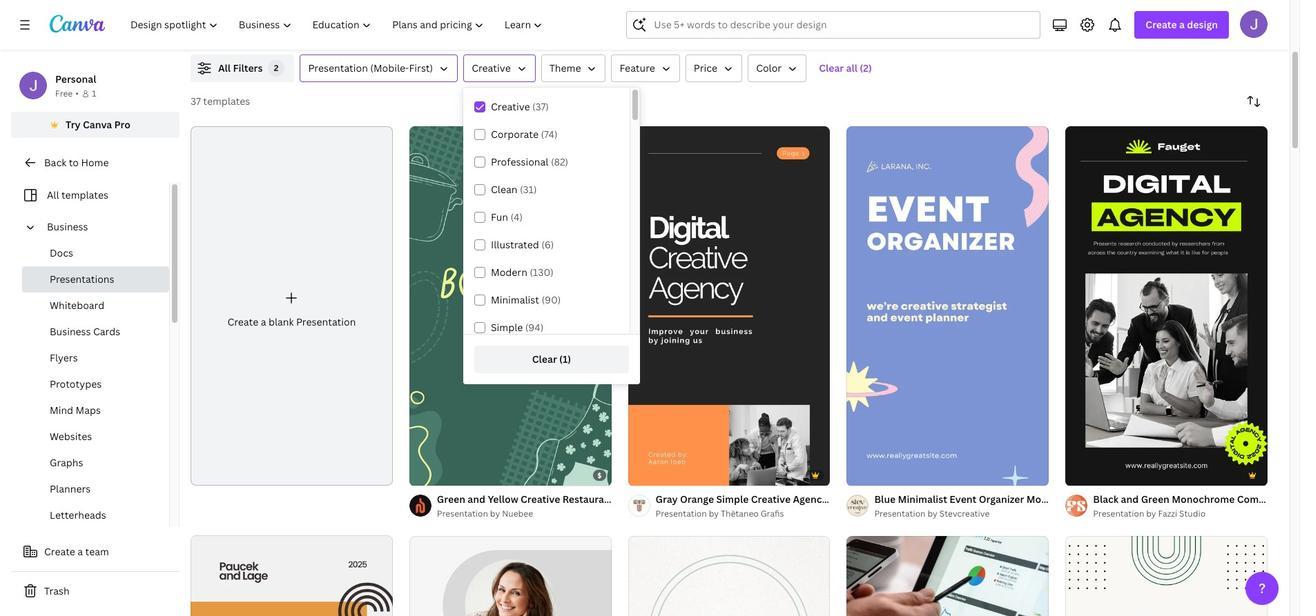 Task type: locate. For each thing, give the bounding box(es) containing it.
creative (37)
[[491, 100, 549, 113]]

try canva pro button
[[11, 112, 180, 138]]

(94)
[[525, 321, 544, 334]]

creative
[[472, 61, 511, 75], [491, 100, 530, 113], [751, 493, 791, 506]]

create
[[1146, 18, 1178, 31], [228, 316, 259, 329], [44, 546, 75, 559]]

2 vertical spatial a
[[78, 546, 83, 559]]

0 vertical spatial a
[[1180, 18, 1185, 31]]

2 by from the left
[[709, 508, 719, 520]]

0 vertical spatial create
[[1146, 18, 1178, 31]]

1
[[92, 88, 96, 99], [419, 470, 423, 480], [638, 470, 642, 480]]

2 vertical spatial creative
[[751, 493, 791, 506]]

creative for creative (37)
[[491, 100, 530, 113]]

(mobile-
[[370, 61, 409, 75]]

by inside the gray orange simple creative agency responsive presentation presentation by thētaneo grafis
[[709, 508, 719, 520]]

clear for clear all (2)
[[819, 61, 844, 75]]

presentation inside button
[[308, 61, 368, 75]]

modern (130)
[[491, 266, 554, 279]]

all
[[218, 61, 231, 75], [47, 189, 59, 202]]

1 horizontal spatial clear
[[819, 61, 844, 75]]

business up docs
[[47, 220, 88, 233]]

fazzi
[[1159, 508, 1178, 520]]

0 horizontal spatial simple
[[491, 321, 523, 334]]

0 vertical spatial simple
[[491, 321, 523, 334]]

3 by from the left
[[928, 508, 938, 520]]

None search field
[[627, 11, 1041, 39]]

2 horizontal spatial create
[[1146, 18, 1178, 31]]

prototypes
[[50, 378, 102, 391]]

whiteboard link
[[22, 293, 169, 319]]

a left design
[[1180, 18, 1185, 31]]

blue minimalist event organizer mobile presentation image
[[847, 126, 1049, 486]]

1 of 9 link
[[409, 126, 612, 486]]

1 vertical spatial all
[[47, 189, 59, 202]]

simple left (94)
[[491, 321, 523, 334]]

1 of 10 link
[[628, 126, 831, 486]]

create left design
[[1146, 18, 1178, 31]]

by left fazzi
[[1147, 508, 1157, 520]]

1 vertical spatial creative
[[491, 100, 530, 113]]

illustrated
[[491, 238, 539, 251]]

theme button
[[541, 55, 606, 82]]

0 horizontal spatial templates
[[61, 189, 108, 202]]

creative up corporate at top left
[[491, 100, 530, 113]]

of left 10
[[644, 470, 654, 480]]

Search search field
[[654, 12, 1032, 38]]

(37)
[[533, 100, 549, 113]]

back to home link
[[11, 149, 180, 177]]

1 by from the left
[[490, 508, 500, 520]]

clear left "(1)"
[[532, 353, 557, 366]]

responsive
[[830, 493, 884, 506]]

by
[[490, 508, 500, 520], [709, 508, 719, 520], [928, 508, 938, 520], [1147, 508, 1157, 520]]

2 vertical spatial create
[[44, 546, 75, 559]]

create a blank presentation link
[[191, 126, 393, 486]]

clear inside 'clear (1)' button
[[532, 353, 557, 366]]

0 horizontal spatial create
[[44, 546, 75, 559]]

back
[[44, 156, 66, 169]]

business link
[[41, 214, 161, 240]]

templates right 37
[[203, 95, 250, 108]]

try
[[66, 118, 81, 131]]

2
[[274, 62, 279, 74]]

1 left 10
[[638, 470, 642, 480]]

creative up grafis
[[751, 493, 791, 506]]

presentation left event
[[886, 493, 947, 506]]

feature button
[[612, 55, 680, 82]]

organizer
[[979, 493, 1025, 506]]

blank
[[269, 316, 294, 329]]

of left the '9'
[[425, 470, 435, 480]]

creative for creative
[[472, 61, 511, 75]]

templates down back to home
[[61, 189, 108, 202]]

graphs
[[50, 457, 83, 470]]

create for create a design
[[1146, 18, 1178, 31]]

create inside button
[[44, 546, 75, 559]]

1 right •
[[92, 88, 96, 99]]

presentation by fazzi studio link
[[1094, 507, 1268, 521]]

4 by from the left
[[1147, 508, 1157, 520]]

by inside blue minimalist event organizer mobile presentation presentation by stevcreative
[[928, 508, 938, 520]]

blue minimalist event organizer mobile presentation presentation by stevcreative
[[875, 493, 1122, 520]]

clear all (2) button
[[812, 55, 879, 82]]

canva
[[83, 118, 112, 131]]

blue white creative professional modern business digital marketing agency mobile presentation template image
[[847, 536, 1049, 617]]

0 horizontal spatial a
[[78, 546, 83, 559]]

1 horizontal spatial all
[[218, 61, 231, 75]]

filters
[[233, 61, 263, 75]]

presentation (mobile-first)
[[308, 61, 433, 75]]

create left team
[[44, 546, 75, 559]]

free
[[55, 88, 73, 99]]

of inside the 1 of 10 link
[[644, 470, 654, 480]]

1 of from the left
[[425, 470, 435, 480]]

0 horizontal spatial all
[[47, 189, 59, 202]]

a for design
[[1180, 18, 1185, 31]]

minimalist up simple (94)
[[491, 294, 540, 307]]

1 vertical spatial clear
[[532, 353, 557, 366]]

clear left all
[[819, 61, 844, 75]]

a
[[1180, 18, 1185, 31], [261, 316, 266, 329], [78, 546, 83, 559]]

2 horizontal spatial a
[[1180, 18, 1185, 31]]

1 for 1
[[92, 88, 96, 99]]

1 horizontal spatial create
[[228, 316, 259, 329]]

green and yellow creative restaurant promotion mobile first presentation image
[[409, 126, 612, 486]]

mobile
[[1027, 493, 1059, 506]]

0 vertical spatial creative
[[472, 61, 511, 75]]

0 horizontal spatial clear
[[532, 353, 557, 366]]

0 vertical spatial all
[[218, 61, 231, 75]]

pro
[[114, 118, 131, 131]]

1 vertical spatial minimalist
[[898, 493, 948, 506]]

creative up "creative (37)" at left
[[472, 61, 511, 75]]

1 vertical spatial business
[[50, 325, 91, 338]]

0 vertical spatial clear
[[819, 61, 844, 75]]

(2)
[[860, 61, 872, 75]]

by left stevcreative
[[928, 508, 938, 520]]

team
[[85, 546, 109, 559]]

whiteboard
[[50, 299, 104, 312]]

1 horizontal spatial a
[[261, 316, 266, 329]]

presentation by stevcreative link
[[875, 507, 1049, 521]]

presentation
[[308, 61, 368, 75], [296, 316, 356, 329], [886, 493, 947, 506], [1062, 493, 1122, 506], [437, 508, 488, 520], [656, 508, 707, 520], [875, 508, 926, 520], [1094, 508, 1145, 520]]

presentation down top level navigation element on the left of the page
[[308, 61, 368, 75]]

presentation left fazzi
[[1094, 508, 1145, 520]]

create for create a blank presentation
[[228, 316, 259, 329]]

simple inside the gray orange simple creative agency responsive presentation presentation by thētaneo grafis
[[717, 493, 749, 506]]

a left blank at the bottom
[[261, 316, 266, 329]]

1 for 1 of 9
[[419, 470, 423, 480]]

nuebee
[[502, 508, 533, 520]]

gray
[[656, 493, 678, 506]]

all left filters
[[218, 61, 231, 75]]

0 horizontal spatial of
[[425, 470, 435, 480]]

websites
[[50, 430, 92, 443]]

1 left the '9'
[[419, 470, 423, 480]]

clear inside clear all (2) button
[[819, 61, 844, 75]]

by left "nuebee"
[[490, 508, 500, 520]]

business cards
[[50, 325, 120, 338]]

0 vertical spatial templates
[[203, 95, 250, 108]]

graphs link
[[22, 450, 169, 477]]

0 horizontal spatial 1
[[92, 88, 96, 99]]

illustrated (6)
[[491, 238, 554, 251]]

1 horizontal spatial simple
[[717, 493, 749, 506]]

all templates
[[47, 189, 108, 202]]

minimalist
[[491, 294, 540, 307], [898, 493, 948, 506]]

1 vertical spatial templates
[[61, 189, 108, 202]]

37
[[191, 95, 201, 108]]

mind maps
[[50, 404, 101, 417]]

create inside dropdown button
[[1146, 18, 1178, 31]]

orange
[[680, 493, 714, 506]]

a for team
[[78, 546, 83, 559]]

2 horizontal spatial 1
[[638, 470, 642, 480]]

stevcreative
[[940, 508, 990, 520]]

10
[[656, 470, 665, 480]]

create left blank at the bottom
[[228, 316, 259, 329]]

presentation down blue
[[875, 508, 926, 520]]

minimalist right blue
[[898, 493, 948, 506]]

of
[[425, 470, 435, 480], [644, 470, 654, 480]]

1 vertical spatial a
[[261, 316, 266, 329]]

all for all filters
[[218, 61, 231, 75]]

presentation down the '9'
[[437, 508, 488, 520]]

1 horizontal spatial templates
[[203, 95, 250, 108]]

(82)
[[551, 155, 569, 169]]

of inside 1 of 9 link
[[425, 470, 435, 480]]

creative inside button
[[472, 61, 511, 75]]

price
[[694, 61, 718, 75]]

1 horizontal spatial minimalist
[[898, 493, 948, 506]]

(31)
[[520, 183, 537, 196]]

all down the back
[[47, 189, 59, 202]]

1 vertical spatial simple
[[717, 493, 749, 506]]

docs
[[50, 247, 73, 260]]

2 of from the left
[[644, 470, 654, 480]]

a inside dropdown button
[[1180, 18, 1185, 31]]

corporate (74)
[[491, 128, 558, 141]]

flyers link
[[22, 345, 169, 372]]

a inside button
[[78, 546, 83, 559]]

business up flyers
[[50, 325, 91, 338]]

clear for clear (1)
[[532, 353, 557, 366]]

1 horizontal spatial of
[[644, 470, 654, 480]]

a left team
[[78, 546, 83, 559]]

a for blank
[[261, 316, 266, 329]]

0 horizontal spatial minimalist
[[491, 294, 540, 307]]

creative inside the gray orange simple creative agency responsive presentation presentation by thētaneo grafis
[[751, 493, 791, 506]]

simple (94)
[[491, 321, 544, 334]]

maps
[[76, 404, 101, 417]]

by down orange
[[709, 508, 719, 520]]

1 of 9
[[419, 470, 442, 480]]

home
[[81, 156, 109, 169]]

presentation by nuebee link
[[437, 507, 612, 521]]

design
[[1188, 18, 1219, 31]]

create a blank presentation element
[[191, 126, 393, 486]]

agency
[[793, 493, 828, 506]]

1 horizontal spatial 1
[[419, 470, 423, 480]]

simple up thētaneo
[[717, 493, 749, 506]]

0 vertical spatial business
[[47, 220, 88, 233]]

1 vertical spatial create
[[228, 316, 259, 329]]



Task type: vqa. For each thing, say whether or not it's contained in the screenshot.
template
no



Task type: describe. For each thing, give the bounding box(es) containing it.
minimalist inside blue minimalist event organizer mobile presentation presentation by stevcreative
[[898, 493, 948, 506]]

clear all (2)
[[819, 61, 872, 75]]

all for all templates
[[47, 189, 59, 202]]

0 vertical spatial minimalist
[[491, 294, 540, 307]]

mind maps link
[[22, 398, 169, 424]]

letterheads
[[50, 509, 106, 522]]

clean
[[491, 183, 518, 196]]

white and green minimalist creative portfolio mobile first presentation image
[[628, 536, 831, 617]]

create a team
[[44, 546, 109, 559]]

(6)
[[542, 238, 554, 251]]

(90)
[[542, 294, 561, 307]]

corporate
[[491, 128, 539, 141]]

fun (4)
[[491, 211, 523, 224]]

presentation down 'gray'
[[656, 508, 707, 520]]

of for presentation by thētaneo grafis
[[644, 470, 654, 480]]

create a design button
[[1135, 11, 1230, 39]]

presentations
[[50, 273, 114, 286]]

try canva pro
[[66, 118, 131, 131]]

top level navigation element
[[122, 11, 555, 39]]

of for presentation by nuebee
[[425, 470, 435, 480]]

minimalist (90)
[[491, 294, 561, 307]]

feature
[[620, 61, 655, 75]]

presentation right mobile
[[1062, 493, 1122, 506]]

1 for 1 of 10
[[638, 470, 642, 480]]

cards
[[93, 325, 120, 338]]

black and green monochrome company pitch deck mobile-first presentation image
[[1066, 126, 1268, 486]]

event
[[950, 493, 977, 506]]

beige and green creative interior architecture brand mobile-first presentation image
[[1066, 536, 1268, 617]]

$
[[598, 471, 602, 480]]

gray orange simple creative agency responsive presentation presentation by thētaneo grafis
[[656, 493, 947, 520]]

studio
[[1180, 508, 1206, 520]]

create a design
[[1146, 18, 1219, 31]]

create a team button
[[11, 539, 180, 566]]

clean (31)
[[491, 183, 537, 196]]

(4)
[[511, 211, 523, 224]]

clear (1) button
[[475, 346, 629, 374]]

free •
[[55, 88, 79, 99]]

letterheads link
[[22, 503, 169, 529]]

presentation by thētaneo grafis link
[[656, 507, 831, 521]]

templates for all templates
[[61, 189, 108, 202]]

all templates link
[[19, 182, 161, 209]]

price button
[[686, 55, 743, 82]]

37 templates
[[191, 95, 250, 108]]

gray orange simple creative agency responsive presentation link
[[656, 492, 947, 507]]

blue
[[875, 493, 896, 506]]

professional (82)
[[491, 155, 569, 169]]

websites link
[[22, 424, 169, 450]]

creative button
[[464, 55, 536, 82]]

orange white creative agency mobile-first presentation image
[[191, 536, 393, 617]]

(1)
[[560, 353, 571, 366]]

create for create a team
[[44, 546, 75, 559]]

2 filter options selected element
[[268, 60, 285, 77]]

•
[[75, 88, 79, 99]]

grafis
[[761, 508, 784, 520]]

9
[[437, 470, 442, 480]]

business cards link
[[22, 319, 169, 345]]

1 of 10
[[638, 470, 665, 480]]

templates for 37 templates
[[203, 95, 250, 108]]

beige creative graphic designer mobile-first presentation image
[[409, 536, 612, 617]]

theme
[[550, 61, 581, 75]]

presentation right blank at the bottom
[[296, 316, 356, 329]]

business for business cards
[[50, 325, 91, 338]]

color
[[756, 61, 782, 75]]

jacob simon image
[[1241, 10, 1268, 38]]

trash link
[[11, 578, 180, 606]]

flyers
[[50, 352, 78, 365]]

presentation by fazzi studio
[[1094, 508, 1206, 520]]

fun
[[491, 211, 508, 224]]

blue minimalist event organizer mobile presentation link
[[875, 492, 1122, 507]]

business for business
[[47, 220, 88, 233]]

thētaneo
[[721, 508, 759, 520]]

Sort by button
[[1241, 88, 1268, 115]]

personal
[[55, 73, 96, 86]]

presentation by nuebee
[[437, 508, 533, 520]]

by inside the presentation by fazzi studio link
[[1147, 508, 1157, 520]]

by inside presentation by nuebee link
[[490, 508, 500, 520]]

trash
[[44, 585, 70, 598]]

gray orange simple creative agency responsive presentation image
[[628, 126, 831, 486]]

color button
[[748, 55, 807, 82]]

first)
[[409, 61, 433, 75]]

(130)
[[530, 266, 554, 279]]

modern
[[491, 266, 528, 279]]

mind
[[50, 404, 73, 417]]

planners link
[[22, 477, 169, 503]]



